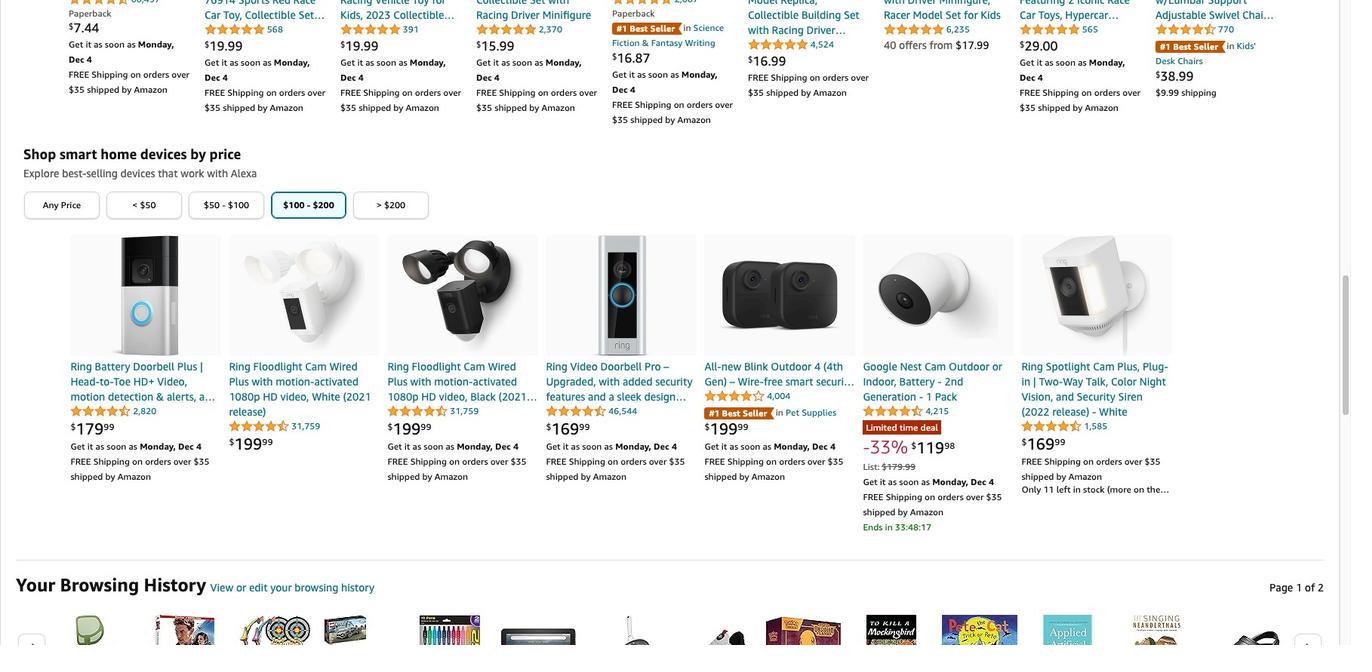 Task type: locate. For each thing, give the bounding box(es) containing it.
0 horizontal spatial #1 best seller
[[617, 22, 675, 34]]

99 down 1,585 link
[[1055, 436, 1066, 447]]

1 horizontal spatial 31,759
[[450, 405, 479, 416]]

19 down 391 link
[[345, 37, 360, 53]]

ring inside ring battery doorbell plus | head-to-toe hd+ video, motion detection & alerts, and two-way talk (2023 release)
[[71, 360, 92, 373]]

. inside $ 16 . 99 free shipping on orders over $35 shipped by amazon
[[768, 53, 771, 68]]

4 ring from the left
[[546, 360, 568, 373]]

2 horizontal spatial and
[[1056, 390, 1074, 403]]

1 (2021 from the left
[[343, 390, 371, 403]]

0 vertical spatial devices
[[140, 145, 187, 162]]

browsing
[[60, 574, 139, 595]]

0 vertical spatial list
[[54, 0, 1286, 126]]

1 vertical spatial battery
[[900, 375, 935, 388]]

battery inside ring battery doorbell plus | head-to-toe hd+ video, motion detection & alerts, and two-way talk (2023 release)
[[95, 360, 130, 373]]

1 vertical spatial way
[[94, 405, 115, 418]]

2 horizontal spatial best
[[1173, 40, 1192, 52]]

shipping
[[92, 68, 128, 80], [771, 71, 807, 83], [227, 86, 264, 98], [363, 86, 400, 98], [499, 86, 536, 98], [1043, 86, 1079, 98], [635, 99, 672, 110], [93, 456, 130, 467], [410, 456, 447, 467], [569, 456, 605, 467], [728, 456, 764, 467], [1045, 456, 1081, 467], [886, 491, 922, 502]]

#1 best seller up fiction
[[617, 22, 675, 34]]

1 horizontal spatial 31,759 link
[[388, 404, 479, 419]]

2 horizontal spatial plus
[[388, 375, 408, 388]]

99 down chairs
[[1179, 68, 1194, 83]]

$ inside $ 29 . 00
[[1020, 39, 1025, 49]]

169 down the (existing
[[551, 419, 579, 438]]

soon
[[105, 38, 125, 49], [241, 56, 260, 68], [377, 56, 396, 68], [512, 56, 532, 68], [1056, 56, 1076, 68], [648, 68, 668, 80], [107, 441, 126, 452], [424, 441, 443, 452], [582, 441, 602, 452], [741, 441, 761, 452], [899, 476, 919, 487]]

$200 right >
[[384, 199, 406, 210]]

31,759 down black
[[450, 405, 479, 416]]

0 vertical spatial or
[[993, 360, 1003, 373]]

or inside google nest cam outdoor or indoor, battery - 2nd generation - 1 pack
[[993, 360, 1003, 373]]

#1 for science fiction & fantasy writing
[[617, 22, 627, 34]]

0 horizontal spatial 1
[[926, 390, 932, 403]]

get it as soon as monday, dec 4 down 'doorbell'
[[546, 441, 677, 452]]

shipping inside $ 16 . 99 free shipping on orders over $35 shipped by amazon
[[771, 71, 807, 83]]

1,585
[[1084, 420, 1108, 431]]

two- inside ring spotlight cam plus, plug- in | two-way talk, color night vision, and security siren (2022 release) - white
[[1039, 375, 1063, 388]]

seller for chairs
[[1194, 40, 1219, 52]]

hd for white
[[263, 390, 278, 403]]

.
[[81, 19, 84, 35], [225, 37, 228, 53], [360, 37, 364, 53], [496, 37, 499, 53], [1040, 37, 1043, 53], [632, 49, 635, 65], [768, 53, 771, 68], [1176, 68, 1179, 83]]

home
[[101, 145, 137, 162]]

1 horizontal spatial 1080p
[[388, 390, 419, 403]]

1 vertical spatial #1 best seller
[[1160, 40, 1219, 52]]

hd
[[263, 390, 278, 403], [421, 390, 436, 403]]

free shipping on orders over $35 shipped by amazon
[[69, 68, 190, 95], [205, 86, 325, 113], [340, 86, 461, 113], [476, 86, 597, 113], [1020, 86, 1141, 113], [612, 99, 733, 125], [71, 456, 210, 482], [388, 456, 527, 482], [546, 456, 685, 482], [705, 456, 844, 482]]

1 horizontal spatial motion-
[[434, 375, 473, 388]]

doorbell inside ring battery doorbell plus | head-to-toe hd+ video, motion detection & alerts, and two-way talk (2023 release)
[[133, 360, 174, 373]]

google nest cam outdoor or indoor, battery - 2nd generation - 1 pack
[[863, 360, 1003, 403]]

ring video doorbell pro – upgraded, with added security features and a sleek design (existing doorbell wiring required) image
[[561, 235, 682, 356]]

& up 87
[[642, 37, 649, 48]]

2 cam from the left
[[464, 360, 485, 373]]

1 video, from the left
[[280, 390, 309, 403]]

pet
[[786, 407, 800, 418]]

#1 best seller down 4,004 link
[[709, 407, 767, 419]]

1 release) from the left
[[171, 405, 208, 418]]

0 horizontal spatial (2021
[[343, 390, 371, 403]]

2 wired from the left
[[488, 360, 516, 373]]

0 vertical spatial #1 best seller
[[617, 22, 675, 34]]

2 horizontal spatial #1
[[1160, 40, 1171, 52]]

5 ring from the left
[[1022, 360, 1043, 373]]

and right alerts,
[[199, 390, 217, 403]]

0 horizontal spatial best
[[630, 22, 648, 34]]

$200 left >
[[313, 199, 334, 210]]

get it as soon as monday, dec 4 down talk
[[71, 441, 202, 452]]

3 cam from the left
[[925, 360, 946, 373]]

$ inside $ 16 . 99 free shipping on orders over $35 shipped by amazon
[[748, 55, 753, 64]]

$35 inside free shipping on orders over $35 shipped by amazon ends in 33:48:17
[[986, 491, 1002, 502]]

doorbell inside ring video doorbell pro – upgraded, with added security features and a sleek design (existing doorbell wiring required)
[[601, 360, 642, 373]]

video, inside ring floodlight cam wired plus with motion-activated 1080p hd video, white (2021 release)
[[280, 390, 309, 403]]

31,759 for white
[[292, 420, 320, 431]]

selling
[[86, 167, 118, 179]]

battery down nest
[[900, 375, 935, 388]]

1 19 from the left
[[209, 37, 225, 53]]

31,759 for black
[[450, 405, 479, 416]]

by
[[122, 83, 132, 95], [801, 86, 811, 98], [258, 102, 268, 113], [394, 102, 403, 113], [529, 102, 539, 113], [1073, 102, 1083, 113], [665, 114, 675, 125], [190, 145, 206, 162], [105, 471, 115, 482], [422, 471, 432, 482], [581, 471, 591, 482], [739, 471, 749, 482], [1057, 471, 1066, 482], [898, 506, 908, 518]]

seller
[[650, 22, 675, 34], [1194, 40, 1219, 52], [743, 407, 767, 419]]

31,759 link down black
[[388, 404, 479, 419]]

99 down 2,820 'link'
[[104, 421, 114, 432]]

in up the vision, on the right of page
[[1022, 375, 1031, 388]]

motion- for black
[[434, 375, 473, 388]]

page 1 of 2
[[1270, 581, 1324, 594]]

0 horizontal spatial 16
[[617, 49, 632, 65]]

4,215 link
[[863, 404, 949, 419]]

1 hd from the left
[[263, 390, 278, 403]]

1 horizontal spatial or
[[993, 360, 1003, 373]]

0 horizontal spatial hd
[[263, 390, 278, 403]]

$ 19 . 99 down 391 link
[[340, 37, 379, 53]]

(2021 inside ring floodlight cam wired plus with motion-activated 1080p hd video, black (2021 release)
[[499, 390, 527, 403]]

1 horizontal spatial and
[[588, 390, 606, 403]]

1 horizontal spatial seller
[[743, 407, 767, 419]]

0 horizontal spatial $ 169 99
[[546, 419, 590, 438]]

0 horizontal spatial white
[[312, 390, 340, 403]]

1 inside google nest cam outdoor or indoor, battery - 2nd generation - 1 pack
[[926, 390, 932, 403]]

history
[[144, 574, 206, 595]]

plus
[[177, 360, 197, 373], [229, 375, 249, 388], [388, 375, 408, 388]]

1 up 4,215
[[926, 390, 932, 403]]

#1 best seller for chairs
[[1160, 40, 1219, 52]]

1 horizontal spatial doorbell
[[601, 360, 642, 373]]

- up 1,585 in the right bottom of the page
[[1092, 405, 1097, 418]]

doorbell
[[133, 360, 174, 373], [601, 360, 642, 373]]

$200 inside $100 - $200 button
[[313, 199, 334, 210]]

monday, dec 4 down $ 15 . 99
[[476, 56, 582, 83]]

get it as soon as down $ 15 . 99
[[476, 56, 546, 68]]

floodlight inside ring floodlight cam wired plus with motion-activated 1080p hd video, black (2021 release)
[[412, 360, 461, 373]]

get it as soon as down "568" link
[[205, 56, 274, 68]]

in inside the free shipping on orders over $35 shipped by amazon only 11 left in stock (more on the way).
[[1073, 484, 1081, 495]]

plus for ring floodlight cam wired plus with motion-activated 1080p hd video, white (2021 release)
[[229, 375, 249, 388]]

1 horizontal spatial $50
[[204, 199, 220, 210]]

2 $100 from the left
[[283, 199, 305, 210]]

119
[[917, 438, 945, 457]]

hd inside ring floodlight cam wired plus with motion-activated 1080p hd video, white (2021 release)
[[263, 390, 278, 403]]

99 down 4,524 "link"
[[771, 53, 786, 68]]

two- down "motion"
[[71, 405, 94, 418]]

19 down "568" link
[[209, 37, 225, 53]]

0 horizontal spatial seller
[[650, 22, 675, 34]]

40 offers from $17.99
[[884, 38, 989, 51]]

19 for 568
[[209, 37, 225, 53]]

only
[[1022, 484, 1041, 495]]

video, inside ring floodlight cam wired plus with motion-activated 1080p hd video, black (2021 release)
[[439, 390, 468, 403]]

0 horizontal spatial doorbell
[[133, 360, 174, 373]]

0 vertical spatial #1
[[617, 22, 627, 34]]

2 floodlight from the left
[[412, 360, 461, 373]]

white
[[312, 390, 340, 403], [1099, 405, 1128, 418]]

1080p inside ring floodlight cam wired plus with motion-activated 1080p hd video, white (2021 release)
[[229, 390, 260, 403]]

1 horizontal spatial two-
[[1039, 375, 1063, 388]]

monday, dec 4 down "568" link
[[205, 56, 310, 83]]

- inside ring spotlight cam plus, plug- in | two-way talk, color night vision, and security siren (2022 release) - white
[[1092, 405, 1097, 418]]

bigdream detachable kids bow and arrow toy 2 sets, led light up archery toys with suction cups arrows, outdoor indoor shootin image
[[236, 615, 311, 645]]

monday, dec 4 for 568
[[205, 56, 310, 83]]

2 vertical spatial #1
[[709, 407, 720, 419]]

doorbell up "hd+"
[[133, 360, 174, 373]]

by inside free shipping on orders over $35 shipped by amazon ends in 33:48:17
[[898, 506, 908, 518]]

and inside ring spotlight cam plus, plug- in | two-way talk, color night vision, and security siren (2022 release) - white
[[1056, 390, 1074, 403]]

1 vertical spatial #1
[[1160, 40, 1171, 52]]

46,544 link
[[546, 404, 637, 419]]

31,759 link down ring floodlight cam wired plus with motion-activated 1080p hd video, white (2021 release)
[[229, 419, 320, 434]]

&
[[642, 37, 649, 48], [156, 390, 164, 403]]

1 horizontal spatial best
[[722, 407, 740, 419]]

2 release) from the left
[[229, 405, 266, 418]]

99 inside $ 16 . 99 free shipping on orders over $35 shipped by amazon
[[771, 53, 786, 68]]

2 $50 from the left
[[204, 199, 220, 210]]

1 $ 19 . 99 from the left
[[205, 37, 243, 53]]

two- up the vision, on the right of page
[[1039, 375, 1063, 388]]

2 19 from the left
[[345, 37, 360, 53]]

2 video, from the left
[[439, 390, 468, 403]]

1 $50 from the left
[[140, 199, 156, 210]]

1 vertical spatial &
[[156, 390, 164, 403]]

0 horizontal spatial plus
[[177, 360, 197, 373]]

(2021 for black
[[499, 390, 527, 403]]

0 horizontal spatial and
[[199, 390, 217, 403]]

over inside $ 16 . 99 free shipping on orders over $35 shipped by amazon
[[851, 71, 869, 83]]

over
[[172, 68, 190, 80], [851, 71, 869, 83], [308, 86, 325, 98], [443, 86, 461, 98], [579, 86, 597, 98], [1123, 86, 1141, 98], [715, 99, 733, 110], [173, 456, 191, 467], [491, 456, 508, 467], [649, 456, 667, 467], [808, 456, 825, 467], [1125, 456, 1143, 467], [966, 491, 984, 502]]

cam inside ring floodlight cam wired plus with motion-activated 1080p hd video, black (2021 release)
[[464, 360, 485, 373]]

next image
[[1305, 643, 1313, 645]]

$ 169 99 down the (existing
[[546, 419, 590, 438]]

monday, dec 4 down 391 link
[[340, 56, 446, 83]]

previous image
[[27, 643, 35, 645]]

2 vertical spatial #1 best seller
[[709, 407, 767, 419]]

1 horizontal spatial hd
[[421, 390, 436, 403]]

battery up to-
[[95, 360, 130, 373]]

4,524 link
[[748, 37, 834, 52]]

get it as soon as down 87
[[612, 68, 682, 80]]

#1 for kids' desk chairs
[[1160, 40, 1171, 52]]

0 horizontal spatial paperback
[[69, 7, 111, 19]]

0 horizontal spatial activated
[[314, 375, 359, 388]]

way inside ring battery doorbell plus | head-to-toe hd+ video, motion detection & alerts, and two-way talk (2023 release)
[[94, 405, 115, 418]]

floodlight inside ring floodlight cam wired plus with motion-activated 1080p hd video, white (2021 release)
[[253, 360, 302, 373]]

$ 199 99 down 4,004 link
[[705, 419, 748, 438]]

ring
[[71, 360, 92, 373], [229, 360, 251, 373], [388, 360, 409, 373], [546, 360, 568, 373], [1022, 360, 1043, 373]]

plus inside ring battery doorbell plus | head-to-toe hd+ video, motion detection & alerts, and two-way talk (2023 release)
[[177, 360, 197, 373]]

0 vertical spatial way
[[1063, 375, 1083, 388]]

#1 up desk in the top of the page
[[1160, 40, 1171, 52]]

orders inside the free shipping on orders over $35 shipped by amazon only 11 left in stock (more on the way).
[[1096, 456, 1122, 467]]

1 vertical spatial two-
[[71, 405, 94, 418]]

2 horizontal spatial #1 best seller
[[1160, 40, 1219, 52]]

1 horizontal spatial #1
[[709, 407, 720, 419]]

science fiction & fantasy writing
[[612, 22, 724, 48]]

your
[[16, 574, 55, 595]]

16 down fiction
[[617, 49, 632, 65]]

in right left
[[1073, 484, 1081, 495]]

16 down 4,524 "link"
[[753, 53, 768, 68]]

science
[[694, 22, 724, 33]]

1 horizontal spatial 19
[[345, 37, 360, 53]]

31,759 link for black
[[388, 404, 479, 419]]

2 vertical spatial seller
[[743, 407, 767, 419]]

monday,
[[138, 38, 174, 49], [274, 56, 310, 68], [410, 56, 446, 68], [546, 56, 582, 68], [1089, 56, 1125, 68], [682, 68, 718, 80], [140, 441, 176, 452], [457, 441, 493, 452], [615, 441, 651, 452], [774, 441, 810, 452], [933, 476, 969, 487]]

floodlight down ring floodlight cam wired plus with motion-activated 1080p hd video, white (2021 release) image
[[253, 360, 302, 373]]

(2021 inside ring floodlight cam wired plus with motion-activated 1080p hd video, white (2021 release)
[[343, 390, 371, 403]]

99 inside $ 179 99
[[104, 421, 114, 432]]

seller down 770 link
[[1194, 40, 1219, 52]]

best
[[630, 22, 648, 34], [1173, 40, 1192, 52], [722, 407, 740, 419]]

pro
[[645, 360, 661, 373]]

169 down 1,585 link
[[1027, 435, 1055, 453]]

3 and from the left
[[1056, 390, 1074, 403]]

1 motion- from the left
[[276, 375, 314, 388]]

$ 169 99 down 1,585 link
[[1022, 435, 1066, 453]]

ring inside ring video doorbell pro – upgraded, with added security features and a sleek design (existing doorbell wiring required)
[[546, 360, 568, 373]]

#1 best seller up chairs
[[1160, 40, 1219, 52]]

$50 down work at top left
[[204, 199, 220, 210]]

$50 - $100
[[204, 199, 249, 210]]

wired inside ring floodlight cam wired plus with motion-activated 1080p hd video, black (2021 release)
[[488, 360, 516, 373]]

1 vertical spatial 31,759
[[292, 420, 320, 431]]

devices up that
[[140, 145, 187, 162]]

or for cam
[[993, 360, 1003, 373]]

1 horizontal spatial 1
[[1296, 581, 1302, 594]]

the singing neanderthals: the origins of music, language, mind, and body image
[[1119, 615, 1194, 645]]

(2021 for white
[[343, 390, 371, 403]]

0 horizontal spatial 31,759
[[292, 420, 320, 431]]

-33% list
[[54, 235, 1286, 534]]

cam
[[305, 360, 327, 373], [464, 360, 485, 373], [925, 360, 946, 373], [1093, 360, 1115, 373]]

31,759 down ring floodlight cam wired plus with motion-activated 1080p hd video, white (2021 release) link
[[292, 420, 320, 431]]

1080p for ring floodlight cam wired plus with motion-activated 1080p hd video, black (2021 release)
[[388, 390, 419, 403]]

cam for 1
[[925, 360, 946, 373]]

cam inside ring spotlight cam plus, plug- in | two-way talk, color night vision, and security siren (2022 release) - white
[[1093, 360, 1115, 373]]

#1 down 4,004 link
[[709, 407, 720, 419]]

with inside ring floodlight cam wired plus with motion-activated 1080p hd video, black (2021 release)
[[410, 375, 431, 388]]

security
[[655, 375, 693, 388]]

best up chairs
[[1173, 40, 1192, 52]]

0 horizontal spatial video,
[[280, 390, 309, 403]]

best down 4,004 link
[[722, 407, 740, 419]]

activated inside ring floodlight cam wired plus with motion-activated 1080p hd video, white (2021 release)
[[314, 375, 359, 388]]

199
[[393, 419, 421, 438], [710, 419, 738, 438], [234, 435, 262, 453]]

list containing 7
[[54, 0, 1286, 126]]

google nest cam outdoor or indoor, battery - 2nd generation - 1 pack link
[[863, 359, 1014, 404]]

shipping
[[1182, 86, 1217, 98]]

view or edit your browsing history link
[[210, 581, 375, 594]]

1 vertical spatial seller
[[1194, 40, 1219, 52]]

1 left of
[[1296, 581, 1302, 594]]

limited time deal
[[866, 422, 938, 433]]

or inside your browsing history view or edit your browsing history
[[236, 581, 246, 594]]

security
[[1077, 390, 1116, 403]]

cam for white
[[305, 360, 327, 373]]

two-
[[1039, 375, 1063, 388], [71, 405, 94, 418]]

way up $ 179 99
[[94, 405, 115, 418]]

get it as soon as monday, dec 4 up free shipping on orders over $35 shipped by amazon ends in 33:48:17
[[863, 476, 994, 487]]

get it as soon as monday, dec 4 down ring floodlight cam wired plus with motion-activated 1080p hd video, black (2021 release) at the left bottom of the page
[[388, 441, 519, 452]]

get it as soon as monday, dec 4
[[71, 441, 202, 452], [388, 441, 519, 452], [546, 441, 677, 452], [705, 441, 836, 452], [863, 476, 994, 487]]

$100 down alexa
[[228, 199, 249, 210]]

motion- inside ring floodlight cam wired plus with motion-activated 1080p hd video, white (2021 release)
[[276, 375, 314, 388]]

paperback up fiction
[[612, 7, 655, 19]]

wired for black
[[488, 360, 516, 373]]

cam inside ring floodlight cam wired plus with motion-activated 1080p hd video, white (2021 release)
[[305, 360, 327, 373]]

best up fiction
[[630, 22, 648, 34]]

by inside the free shipping on orders over $35 shipped by amazon only 11 left in stock (more on the way).
[[1057, 471, 1066, 482]]

orders inside free shipping on orders over $35 shipped by amazon ends in 33:48:17
[[938, 491, 964, 502]]

design
[[644, 390, 676, 403]]

1 horizontal spatial battery
[[900, 375, 935, 388]]

0 horizontal spatial 19
[[209, 37, 225, 53]]

1 horizontal spatial $100
[[283, 199, 305, 210]]

get it as soon as for 568
[[205, 56, 274, 68]]

(more
[[1107, 484, 1132, 495]]

99 down "568" link
[[228, 37, 243, 53]]

0 horizontal spatial $200
[[313, 199, 334, 210]]

& up (2023
[[156, 390, 164, 403]]

1 vertical spatial |
[[1033, 375, 1036, 388]]

plus for ring floodlight cam wired plus with motion-activated 1080p hd video, black (2021 release)
[[388, 375, 408, 388]]

16 for 99
[[753, 53, 768, 68]]

limited
[[866, 422, 897, 433]]

$ 199 99 down ring floodlight cam wired plus with motion-activated 1080p hd video, white (2021 release)
[[229, 435, 273, 453]]

$ 169 99
[[546, 419, 590, 438], [1022, 435, 1066, 453]]

get it as soon as down the "44"
[[69, 38, 138, 49]]

0 vertical spatial battery
[[95, 360, 130, 373]]

ring video doorbell pro – upgraded, with added security features and a sleek design (existing doorbell wiring required)
[[546, 360, 693, 433]]

or left edit
[[236, 581, 246, 594]]

0 vertical spatial &
[[642, 37, 649, 48]]

battery inside google nest cam outdoor or indoor, battery - 2nd generation - 1 pack
[[900, 375, 935, 388]]

1 activated from the left
[[314, 375, 359, 388]]

2 and from the left
[[588, 390, 606, 403]]

1 vertical spatial devices
[[120, 167, 155, 179]]

1 paperback from the left
[[69, 7, 111, 19]]

dec down black
[[495, 441, 511, 452]]

2 1080p from the left
[[388, 390, 419, 403]]

2nd
[[945, 375, 963, 388]]

169
[[551, 419, 579, 438], [1027, 435, 1055, 453]]

1 and from the left
[[199, 390, 217, 403]]

99 down ring floodlight cam wired plus with motion-activated 1080p hd video, white (2021 release)
[[262, 436, 273, 447]]

activated inside ring floodlight cam wired plus with motion-activated 1080p hd video, black (2021 release)
[[473, 375, 517, 388]]

0 horizontal spatial floodlight
[[253, 360, 302, 373]]

all-new blink outdoor 4 (4th gen) – wire-free smart security camera, two-year battery life, two-way audio, hd live view, enha image
[[720, 235, 841, 356]]

99 right 15
[[499, 37, 515, 53]]

your
[[270, 581, 292, 594]]

770 link
[[1156, 22, 1234, 37]]

free shipping on orders over $35 shipped by amazon ends in 33:48:17
[[863, 491, 1002, 533]]

1 floodlight from the left
[[253, 360, 302, 373]]

1 horizontal spatial $200
[[384, 199, 406, 210]]

1 horizontal spatial plus
[[229, 375, 249, 388]]

doorbell up added
[[601, 360, 642, 373]]

doorbell for 169
[[601, 360, 642, 373]]

1 horizontal spatial wired
[[488, 360, 516, 373]]

0 horizontal spatial 199
[[234, 435, 262, 453]]

0 vertical spatial two-
[[1039, 375, 1063, 388]]

$ inside $ 7 . 44
[[69, 21, 74, 31]]

doorbell for 179
[[133, 360, 174, 373]]

2 doorbell from the left
[[601, 360, 642, 373]]

. inside $ 38 . 99 $9.99 shipping
[[1176, 68, 1179, 83]]

fiction
[[612, 37, 640, 48]]

ring floodlight cam wired plus with motion-activated 1080p hd video, white (2021 release) image
[[244, 235, 365, 356]]

seller down 4,004 link
[[743, 407, 767, 419]]

$200 inside > $200 button
[[384, 199, 406, 210]]

devices down home
[[120, 167, 155, 179]]

0 horizontal spatial battery
[[95, 360, 130, 373]]

or right outdoor
[[993, 360, 1003, 373]]

shipped inside free shipping on orders over $35 shipped by amazon ends in 33:48:17
[[863, 506, 896, 518]]

16 inside $ 16 . 99 free shipping on orders over $35 shipped by amazon
[[753, 53, 768, 68]]

1 horizontal spatial |
[[1033, 375, 1036, 388]]

cam inside google nest cam outdoor or indoor, battery - 2nd generation - 1 pack
[[925, 360, 946, 373]]

shipping inside the free shipping on orders over $35 shipped by amazon only 11 left in stock (more on the way).
[[1045, 456, 1081, 467]]

in right ends
[[885, 521, 893, 533]]

1 horizontal spatial 16
[[753, 53, 768, 68]]

1 horizontal spatial white
[[1099, 405, 1128, 418]]

2 horizontal spatial 199
[[710, 419, 738, 438]]

|
[[200, 360, 203, 373], [1033, 375, 1036, 388]]

#1 inside -33% list
[[709, 407, 720, 419]]

2 $ 19 . 99 from the left
[[340, 37, 379, 53]]

and left a
[[588, 390, 606, 403]]

added
[[623, 375, 653, 388]]

free inside free shipping on orders over $35 shipped by amazon ends in 33:48:17
[[863, 491, 884, 502]]

1 horizontal spatial way
[[1063, 375, 1083, 388]]

1 vertical spatial best
[[1173, 40, 1192, 52]]

floodlight
[[253, 360, 302, 373], [412, 360, 461, 373]]

391
[[403, 23, 419, 34]]

1 vertical spatial or
[[236, 581, 246, 594]]

get it as soon as monday, dec 4 down pet
[[705, 441, 836, 452]]

0 horizontal spatial #1
[[617, 22, 627, 34]]

hd for black
[[421, 390, 436, 403]]

to kill a mockingbird (harperperennial modern classics) image
[[854, 615, 929, 645]]

| inside ring spotlight cam plus, plug- in | two-way talk, color night vision, and security siren (2022 release) - white
[[1033, 375, 1036, 388]]

0 horizontal spatial $50
[[140, 199, 156, 210]]

shipped
[[87, 83, 119, 95], [766, 86, 799, 98], [223, 102, 255, 113], [359, 102, 391, 113], [495, 102, 527, 113], [1038, 102, 1071, 113], [631, 114, 663, 125], [71, 471, 103, 482], [388, 471, 420, 482], [546, 471, 579, 482], [705, 471, 737, 482], [1022, 471, 1054, 482], [863, 506, 896, 518]]

applied artificial intelligence: a handbook for business leaders image
[[1031, 615, 1106, 645]]

motion-
[[276, 375, 314, 388], [434, 375, 473, 388]]

explore
[[23, 167, 59, 179]]

seller up fantasy
[[650, 22, 675, 34]]

0 vertical spatial seller
[[650, 22, 675, 34]]

$50 inside < $50 button
[[140, 199, 156, 210]]

to-
[[100, 375, 114, 388]]

floodlight down ring floodlight cam wired plus with motion-activated 1080p hd video, black (2021 release) image
[[412, 360, 461, 373]]

1 vertical spatial white
[[1099, 405, 1128, 418]]

0 vertical spatial 31,759
[[450, 405, 479, 416]]

cam down ring floodlight cam wired plus with motion-activated 1080p hd video, white (2021 release) image
[[305, 360, 327, 373]]

hd inside ring floodlight cam wired plus with motion-activated 1080p hd video, black (2021 release)
[[421, 390, 436, 403]]

0 vertical spatial 1
[[926, 390, 932, 403]]

1 horizontal spatial $ 169 99
[[1022, 435, 1066, 453]]

dec down the $ 16 . 87
[[612, 83, 628, 95]]

3 ring from the left
[[388, 360, 409, 373]]

0 horizontal spatial wired
[[329, 360, 358, 373]]

get it as soon as down 00
[[1020, 56, 1089, 68]]

shipped inside $ 16 . 99 free shipping on orders over $35 shipped by amazon
[[766, 86, 799, 98]]

price
[[210, 145, 241, 162]]

ring floodlight cam wired plus with motion-activated 1080p hd video, black (2021 release) link
[[388, 359, 539, 418]]

1 horizontal spatial activated
[[473, 375, 517, 388]]

get it as soon as monday, dec 4 for detection
[[71, 441, 202, 452]]

and right the vision, on the right of page
[[1056, 390, 1074, 403]]

0 horizontal spatial motion-
[[276, 375, 314, 388]]

two- inside ring battery doorbell plus | head-to-toe hd+ video, motion detection & alerts, and two-way talk (2023 release)
[[71, 405, 94, 418]]

ring inside ring spotlight cam plus, plug- in | two-way talk, color night vision, and security siren (2022 release) - white
[[1022, 360, 1043, 373]]

87
[[635, 49, 650, 65]]

3 release) from the left
[[388, 405, 425, 418]]

2 hd from the left
[[421, 390, 436, 403]]

1 wired from the left
[[329, 360, 358, 373]]

$35
[[69, 83, 85, 95], [748, 86, 764, 98], [205, 102, 221, 113], [340, 102, 356, 113], [476, 102, 492, 113], [1020, 102, 1036, 113], [612, 114, 628, 125], [194, 456, 210, 467], [511, 456, 527, 467], [669, 456, 685, 467], [828, 456, 844, 467], [1145, 456, 1161, 467], [986, 491, 1002, 502]]

0 vertical spatial best
[[630, 22, 648, 34]]

2 activated from the left
[[473, 375, 517, 388]]

free inside $ 16 . 99 free shipping on orders over $35 shipped by amazon
[[748, 71, 769, 83]]

monday, dec 4 for 565
[[1020, 56, 1125, 83]]

4 release) from the left
[[1053, 405, 1090, 418]]

amazon basics kids adjustable mesh low-back swivel study desk chair with footrest, green image
[[59, 615, 134, 645]]

1080p for ring floodlight cam wired plus with motion-activated 1080p hd video, white (2021 release)
[[229, 390, 260, 403]]

1 horizontal spatial &
[[642, 37, 649, 48]]

monday, dec 4 down 00
[[1020, 56, 1125, 83]]

#1 best seller inside -33% list
[[709, 407, 767, 419]]

0 horizontal spatial 31,759 link
[[229, 419, 320, 434]]

1 cam from the left
[[305, 360, 327, 373]]

list
[[54, 0, 1286, 126], [46, 615, 1294, 645]]

way inside ring spotlight cam plus, plug- in | two-way talk, color night vision, and security siren (2022 release) - white
[[1063, 375, 1083, 388]]

2 ring from the left
[[229, 360, 251, 373]]

1 1080p from the left
[[229, 390, 260, 403]]

2 (2021 from the left
[[499, 390, 527, 403]]

alerts,
[[167, 390, 196, 403]]

2 $200 from the left
[[384, 199, 406, 210]]

16
[[617, 49, 632, 65], [753, 53, 768, 68]]

monday, dec 4 for 2,370
[[476, 56, 582, 83]]

0 horizontal spatial two-
[[71, 405, 94, 418]]

0 vertical spatial white
[[312, 390, 340, 403]]

$ 19 . 99
[[205, 37, 243, 53], [340, 37, 379, 53]]

1 ring from the left
[[71, 360, 92, 373]]

video,
[[280, 390, 309, 403], [439, 390, 468, 403]]

free
[[69, 68, 89, 80], [748, 71, 769, 83], [205, 86, 225, 98], [340, 86, 361, 98], [476, 86, 497, 98], [1020, 86, 1040, 98], [612, 99, 633, 110], [71, 456, 91, 467], [388, 456, 408, 467], [546, 456, 567, 467], [705, 456, 725, 467], [1022, 456, 1042, 467], [863, 491, 884, 502]]

price
[[61, 199, 81, 210]]

ring spotlight cam plus, plug-in | two-way talk, color night vision, and security siren (2022 release) - white image
[[1037, 235, 1158, 356]]

ring for 169
[[546, 360, 568, 373]]

2 vertical spatial best
[[722, 407, 740, 419]]

kids' desk chairs
[[1156, 40, 1256, 66]]

ring battery doorbell plus | head-to-toe hd+ video, motion detection & alerts, and two-way talk (2023 release) image
[[86, 235, 206, 356]]

0 horizontal spatial or
[[236, 581, 246, 594]]

0 horizontal spatial $ 19 . 99
[[205, 37, 243, 53]]

get it as soon as down 391 link
[[340, 56, 410, 68]]

plus inside ring floodlight cam wired plus with motion-activated 1080p hd video, black (2021 release)
[[388, 375, 408, 388]]

2 motion- from the left
[[434, 375, 473, 388]]

monday, dec 4 for 391
[[340, 56, 446, 83]]

4 cam from the left
[[1093, 360, 1115, 373]]

with inside shop smart home devices by price explore best-selling devices that work with alexa
[[207, 167, 228, 179]]

1 $200 from the left
[[313, 199, 334, 210]]

0 vertical spatial |
[[200, 360, 203, 373]]

wired for white
[[329, 360, 358, 373]]

cam up black
[[464, 360, 485, 373]]

motion- inside ring floodlight cam wired plus with motion-activated 1080p hd video, black (2021 release)
[[434, 375, 473, 388]]

1 doorbell from the left
[[133, 360, 174, 373]]

99 down 46,544 link
[[579, 421, 590, 432]]

ring inside ring floodlight cam wired plus with motion-activated 1080p hd video, black (2021 release)
[[388, 360, 409, 373]]

568 link
[[205, 22, 283, 37]]

#1 best seller for &
[[617, 22, 675, 34]]

16 for 87
[[617, 49, 632, 65]]

#1 up fiction
[[617, 22, 627, 34]]

cam up 2nd
[[925, 360, 946, 373]]

ring for 179
[[71, 360, 92, 373]]

it
[[86, 38, 91, 49], [221, 56, 227, 68], [357, 56, 363, 68], [493, 56, 499, 68], [1037, 56, 1043, 68], [629, 68, 635, 80], [87, 441, 93, 452], [404, 441, 410, 452], [563, 441, 569, 452], [722, 441, 727, 452], [880, 476, 886, 487]]

1080p inside ring floodlight cam wired plus with motion-activated 1080p hd video, black (2021 release)
[[388, 390, 419, 403]]



Task type: vqa. For each thing, say whether or not it's contained in the screenshot.


Task type: describe. For each thing, give the bounding box(es) containing it.
release) inside ring floodlight cam wired plus with motion-activated 1080p hd video, black (2021 release)
[[388, 405, 425, 418]]

0 horizontal spatial $ 199 99
[[229, 435, 273, 453]]

dec left only
[[971, 476, 987, 487]]

crocs unisex-adult classic clogs image
[[1207, 615, 1283, 645]]

alexa
[[231, 167, 257, 179]]

$ inside $ 15 . 99
[[476, 39, 481, 49]]

on inside free shipping on orders over $35 shipped by amazon ends in 33:48:17
[[925, 491, 935, 502]]

$ 16 . 87
[[612, 49, 650, 65]]

video, for white
[[280, 390, 309, 403]]

in inside ring spotlight cam plus, plug- in | two-way talk, color night vision, and security siren (2022 release) - white
[[1022, 375, 1031, 388]]

dec down wiring
[[654, 441, 669, 452]]

- up the 4,215 link
[[919, 390, 923, 403]]

40
[[884, 38, 896, 51]]

shipping inside free shipping on orders over $35 shipped by amazon ends in 33:48:17
[[886, 491, 922, 502]]

ring spotlight cam plus, plug- in | two-way talk, color night vision, and security siren (2022 release) - white link
[[1022, 359, 1173, 419]]

and inside ring battery doorbell plus | head-to-toe hd+ video, motion detection & alerts, and two-way talk (2023 release)
[[199, 390, 217, 403]]

seller inside -33% list
[[743, 407, 767, 419]]

kids'
[[1237, 40, 1256, 51]]

ring battery doorbell plus | head-to-toe hd+ video, motion detection & alerts, and two-way talk (2023 release) link
[[71, 359, 221, 418]]

ring floodlight cam wired plus with motion-activated 1080p hd video, white (2021 release)
[[229, 360, 371, 418]]

& inside ring battery doorbell plus | head-to-toe hd+ video, motion detection & alerts, and two-way talk (2023 release)
[[156, 390, 164, 403]]

6,235 link
[[884, 22, 970, 37]]

list:
[[863, 461, 880, 472]]

pack
[[935, 390, 957, 403]]

$ 19 . 99 for 391
[[340, 37, 379, 53]]

release) inside ring battery doorbell plus | head-to-toe hd+ video, motion detection & alerts, and two-way talk (2023 release)
[[171, 405, 208, 418]]

1 $100 from the left
[[228, 199, 249, 210]]

7
[[74, 19, 81, 35]]

best-
[[62, 167, 86, 179]]

amazon inside the free shipping on orders over $35 shipped by amazon only 11 left in stock (more on the way).
[[1069, 471, 1102, 482]]

$ 19 . 99 for 568
[[205, 37, 243, 53]]

0 horizontal spatial 169
[[551, 419, 579, 438]]

shop
[[23, 145, 56, 162]]

568
[[267, 23, 283, 34]]

<
[[132, 199, 138, 210]]

white inside ring spotlight cam plus, plug- in | two-way talk, color night vision, and security siren (2022 release) - white
[[1099, 405, 1128, 418]]

2 paperback from the left
[[612, 7, 655, 19]]

2 horizontal spatial $ 199 99
[[705, 419, 748, 438]]

activated for black
[[473, 375, 517, 388]]

get it as soon as monday, dec 4 for a
[[546, 441, 677, 452]]

motion
[[71, 390, 105, 403]]

1 horizontal spatial $ 199 99
[[388, 419, 431, 438]]

in left pet
[[776, 407, 784, 418]]

a
[[609, 390, 614, 403]]

- left >
[[307, 199, 311, 210]]

- up list:
[[863, 436, 870, 457]]

with inside ring video doorbell pro – upgraded, with added security features and a sleek design (existing doorbell wiring required)
[[599, 375, 620, 388]]

$9.99
[[1156, 86, 1179, 98]]

motion- for white
[[276, 375, 314, 388]]

free inside the free shipping on orders over $35 shipped by amazon only 11 left in stock (more on the way).
[[1022, 456, 1042, 467]]

seller for &
[[650, 22, 675, 34]]

ring floodlight cam wired plus with motion-activated 1080p hd video, black (2021 release)
[[388, 360, 527, 418]]

of
[[1305, 581, 1315, 594]]

in pet supplies
[[776, 407, 837, 418]]

page
[[1270, 581, 1293, 594]]

and inside ring video doorbell pro – upgraded, with added security features and a sleek design (existing doorbell wiring required)
[[588, 390, 606, 403]]

that
[[158, 167, 178, 179]]

over inside the free shipping on orders over $35 shipped by amazon only 11 left in stock (more on the way).
[[1125, 456, 1143, 467]]

cam for black
[[464, 360, 485, 373]]

ring spotlight cam plus, plug- in | two-way talk, color night vision, and security siren (2022 release) - white
[[1022, 360, 1169, 418]]

99 down 4,004 link
[[738, 421, 748, 432]]

toe
[[113, 375, 131, 388]]

pete the cat: trick or pete image
[[942, 615, 1018, 645]]

565
[[1082, 23, 1098, 34]]

31,759 link for white
[[229, 419, 320, 434]]

detection
[[108, 390, 153, 403]]

browsing
[[295, 581, 338, 594]]

$179.99
[[882, 461, 916, 472]]

2,820 link
[[71, 404, 157, 419]]

in inside free shipping on orders over $35 shipped by amazon ends in 33:48:17
[[885, 521, 893, 533]]

release) inside ring spotlight cam plus, plug- in | two-way talk, color night vision, and security siren (2022 release) - white
[[1053, 405, 1090, 418]]

19 for 391
[[345, 37, 360, 53]]

google nest cam outdoor or indoor, battery - 2nd generation - 1 pack image
[[878, 235, 999, 356]]

$17.99
[[956, 38, 989, 51]]

pilot g2 limited edition harmony ink collection retractable gel pens, 0.7mm fine point, assorted ink, 10-pack(new rose pink & image
[[412, 615, 488, 645]]

6,235
[[947, 23, 970, 34]]

orders inside $ 16 . 99 free shipping on orders over $35 shipped by amazon
[[823, 71, 849, 83]]

ring inside ring floodlight cam wired plus with motion-activated 1080p hd video, white (2021 release)
[[229, 360, 251, 373]]

by inside shop smart home devices by price explore best-selling devices that work with alexa
[[190, 145, 206, 162]]

video, for black
[[439, 390, 468, 403]]

cam for night
[[1093, 360, 1115, 373]]

release) inside ring floodlight cam wired plus with motion-activated 1080p hd video, white (2021 release)
[[229, 405, 266, 418]]

shipped inside the free shipping on orders over $35 shipped by amazon only 11 left in stock (more on the way).
[[1022, 471, 1054, 482]]

ring for 199
[[388, 360, 409, 373]]

- down price
[[222, 199, 226, 210]]

dec down "568" link
[[205, 71, 220, 83]]

29
[[1025, 37, 1040, 53]]

best for chairs
[[1173, 40, 1192, 52]]

mission:impossible - dead reckoning part one [blu-ray] image
[[147, 615, 223, 645]]

plug-
[[1143, 360, 1169, 373]]

1,585 link
[[1022, 419, 1108, 434]]

monday, dec 4 down 87
[[612, 68, 718, 95]]

dec down 391 link
[[340, 71, 356, 83]]

on inside $ 16 . 99 free shipping on orders over $35 shipped by amazon
[[810, 71, 820, 83]]

outdoor
[[949, 360, 990, 373]]

99 inside $ 38 . 99 $9.99 shipping
[[1179, 68, 1194, 83]]

< $50
[[132, 199, 156, 210]]

any
[[43, 199, 59, 210]]

dec down 29
[[1020, 71, 1036, 83]]

< $50 button
[[128, 198, 161, 212]]

amazon inside free shipping on orders over $35 shipped by amazon ends in 33:48:17
[[910, 506, 944, 518]]

2,820
[[133, 405, 157, 416]]

required)
[[546, 420, 590, 433]]

wiring
[[632, 405, 662, 418]]

ninja c90026 everclad commercial-grade stainless steel 10.25" fry pan, tri-ply pans, oven safe to 600°f, pfas safe, all stove image
[[589, 615, 664, 645]]

vision,
[[1022, 390, 1053, 403]]

$ inside $ 179 99
[[71, 421, 76, 432]]

black
[[470, 390, 496, 403]]

1 horizontal spatial 199
[[393, 419, 421, 438]]

$ 15 . 99
[[476, 37, 515, 53]]

770
[[1218, 23, 1234, 34]]

upgraded,
[[546, 375, 596, 388]]

white inside ring floodlight cam wired plus with motion-activated 1080p hd video, white (2021 release)
[[312, 390, 340, 403]]

get it as soon as for 565
[[1020, 56, 1089, 68]]

by inside $ 16 . 99 free shipping on orders over $35 shipped by amazon
[[801, 86, 811, 98]]

shop smart home devices by price explore best-selling devices that work with alexa
[[23, 145, 257, 179]]

$50 inside $50 - $100 button
[[204, 199, 220, 210]]

> $200 button
[[372, 198, 410, 212]]

with inside ring floodlight cam wired plus with motion-activated 1080p hd video, white (2021 release)
[[252, 375, 273, 388]]

list: $179.99
[[863, 461, 916, 472]]

fantasy
[[651, 37, 683, 48]]

$ 7 . 44
[[69, 19, 99, 35]]

99 down ring floodlight cam wired plus with motion-activated 1080p hd video, black (2021 release) at the left bottom of the page
[[421, 421, 431, 432]]

history
[[341, 581, 375, 594]]

dec down 'supplies'
[[812, 441, 828, 452]]

& inside science fiction & fantasy writing
[[642, 37, 649, 48]]

179
[[76, 419, 104, 438]]

$ inside the $ 16 . 87
[[612, 52, 617, 61]]

$100 - $200 button
[[279, 198, 339, 212]]

video,
[[157, 375, 187, 388]]

99 down 391 link
[[364, 37, 379, 53]]

smart
[[60, 145, 97, 162]]

plus,
[[1118, 360, 1140, 373]]

$ inside $ 38 . 99 $9.99 shipping
[[1156, 70, 1161, 79]]

or for history
[[236, 581, 246, 594]]

get it as soon as for 2,370
[[476, 56, 546, 68]]

get it as soon as for 391
[[340, 56, 410, 68]]

4,524
[[811, 38, 834, 49]]

-33% $ 119 98
[[863, 436, 955, 457]]

in up writing at the right of the page
[[683, 22, 694, 33]]

dec down alerts,
[[178, 441, 194, 452]]

any price
[[43, 199, 81, 210]]

head-
[[71, 375, 100, 388]]

–
[[664, 360, 669, 373]]

(2023
[[140, 405, 168, 418]]

$35 inside $ 16 . 99 free shipping on orders over $35 shipped by amazon
[[748, 86, 764, 98]]

color
[[1111, 375, 1137, 388]]

00
[[1043, 37, 1058, 53]]

floodlight for black
[[412, 360, 461, 373]]

new balance men's fresh foam roav elite v1 running shoe image
[[677, 615, 753, 645]]

1 horizontal spatial 169
[[1027, 435, 1055, 453]]

2
[[1318, 581, 1324, 594]]

dec down 15
[[476, 71, 492, 83]]

best inside -33% list
[[722, 407, 740, 419]]

1 vertical spatial list
[[46, 615, 1294, 645]]

offers
[[899, 38, 927, 51]]

pokemon scarlet & violet 3 obsidian flames elite trainer box image
[[766, 615, 841, 645]]

11
[[1044, 484, 1054, 495]]

view
[[210, 581, 233, 594]]

38
[[1161, 68, 1176, 83]]

| inside ring battery doorbell plus | head-to-toe hd+ video, motion detection & alerts, and two-way talk (2023 release)
[[200, 360, 203, 373]]

(existing
[[546, 405, 586, 418]]

sleek
[[617, 390, 642, 403]]

floodlight for white
[[253, 360, 302, 373]]

amazon inside $ 16 . 99 free shipping on orders over $35 shipped by amazon
[[814, 86, 847, 98]]

amazon fire 7 tablet, 7" display, read and watch, under $60 with 10-hour battery life, (2022 release), 16 gb, black image
[[501, 615, 576, 645]]

work
[[181, 167, 204, 179]]

in down 770
[[1227, 40, 1237, 51]]

desk
[[1156, 55, 1176, 66]]

ring floodlight cam wired plus with motion-activated 1080p hd video, black (2021 release) image
[[403, 235, 523, 356]]

lego speed champions pagani utopia 76915 race car toy model building kit, italian hypercar, collectible racing vehicle, 2023 image
[[324, 615, 399, 645]]

- left 2nd
[[938, 375, 942, 388]]

night
[[1140, 375, 1166, 388]]

monday, dec 4 down the "44"
[[69, 38, 174, 65]]

activated for white
[[314, 375, 359, 388]]

talk
[[118, 405, 137, 418]]

dec down 7
[[69, 53, 84, 65]]

get it as soon as monday, dec 4 for black
[[388, 441, 519, 452]]

$ 29 . 00
[[1020, 37, 1058, 53]]

the
[[1147, 484, 1161, 495]]

ring video doorbell pro – upgraded, with added security features and a sleek design (existing doorbell wiring required) link
[[546, 359, 697, 433]]

$ 38 . 99 $9.99 shipping
[[1156, 68, 1217, 98]]

$35 inside the free shipping on orders over $35 shipped by amazon only 11 left in stock (more on the way).
[[1145, 456, 1161, 467]]

best for &
[[630, 22, 648, 34]]

ring floodlight cam wired plus with motion-activated 1080p hd video, white (2021 release) link
[[229, 359, 380, 419]]

over inside free shipping on orders over $35 shipped by amazon ends in 33:48:17
[[966, 491, 984, 502]]

doorbell
[[589, 405, 629, 418]]

$ inside -33% $ 119 98
[[911, 440, 917, 451]]

supplies
[[802, 407, 837, 418]]



